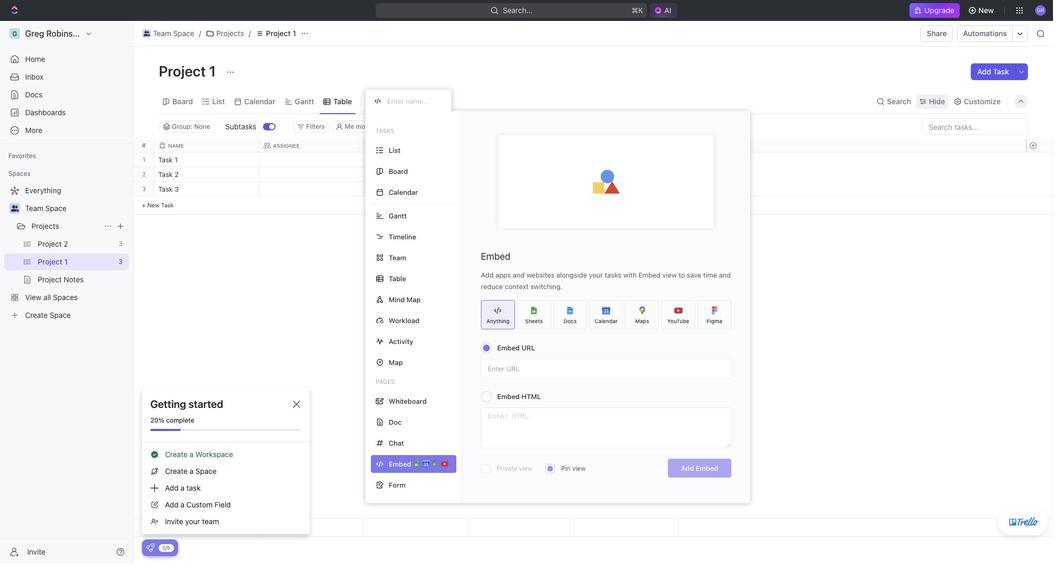 Task type: locate. For each thing, give the bounding box(es) containing it.
0 vertical spatial list
[[212, 97, 225, 106]]

1 horizontal spatial view
[[573, 465, 586, 473]]

html
[[522, 393, 541, 401]]

invite
[[165, 517, 183, 526], [27, 548, 45, 556]]

websites
[[527, 271, 555, 279]]

1 horizontal spatial project 1
[[266, 29, 296, 38]]

press space to select this row. row containing 3
[[134, 182, 155, 197]]

1 horizontal spatial calendar
[[389, 188, 418, 196]]

task inside button
[[994, 67, 1010, 76]]

with
[[624, 271, 637, 279]]

1 horizontal spatial project
[[266, 29, 291, 38]]

1/5
[[163, 545, 170, 551]]

list
[[212, 97, 225, 106], [389, 146, 401, 154]]

map down activity
[[389, 358, 403, 367]]

activity
[[389, 337, 414, 346]]

2
[[175, 170, 179, 179], [142, 171, 146, 178]]

0 vertical spatial your
[[589, 271, 603, 279]]

add for add a custom field
[[165, 501, 179, 510]]

1 vertical spatial your
[[185, 517, 200, 526]]

1 vertical spatial space
[[45, 204, 67, 213]]

task up customize
[[994, 67, 1010, 76]]

reduce
[[481, 283, 503, 291]]

add for add task
[[978, 67, 992, 76]]

0 vertical spatial to do cell
[[364, 167, 469, 181]]

0 horizontal spatial hide
[[500, 123, 514, 131]]

view for pin view
[[573, 465, 586, 473]]

task down ‎task 2
[[158, 185, 173, 193]]

1 vertical spatial projects
[[31, 222, 59, 231]]

field
[[215, 501, 231, 510]]

youtube
[[668, 318, 690, 324]]

press space to select this row. row
[[134, 153, 155, 167], [155, 153, 679, 169], [134, 167, 155, 182], [155, 167, 679, 183], [134, 182, 155, 197], [155, 182, 679, 198], [155, 520, 679, 537]]

0 horizontal spatial and
[[513, 271, 525, 279]]

docs down inbox
[[25, 90, 42, 99]]

0 vertical spatial project 1
[[266, 29, 296, 38]]

row group containing 1 2 3
[[134, 153, 155, 215]]

0 horizontal spatial table
[[334, 97, 352, 106]]

1 ‎task from the top
[[158, 156, 173, 164]]

your left tasks
[[589, 271, 603, 279]]

0 horizontal spatial projects
[[31, 222, 59, 231]]

1 horizontal spatial team space link
[[140, 27, 197, 40]]

1 and from the left
[[513, 271, 525, 279]]

2 left ‎task 2
[[142, 171, 146, 178]]

0 horizontal spatial /
[[199, 29, 201, 38]]

0 horizontal spatial team space link
[[25, 200, 127, 217]]

assignees button
[[380, 121, 429, 133]]

workload
[[389, 316, 420, 325]]

0 horizontal spatial calendar
[[244, 97, 276, 106]]

1 vertical spatial docs
[[564, 318, 577, 324]]

0 horizontal spatial view
[[519, 465, 533, 473]]

0 vertical spatial hide
[[930, 97, 946, 106]]

0 horizontal spatial gantt
[[295, 97, 314, 106]]

0 vertical spatial ‎task
[[158, 156, 173, 164]]

2 ‎task from the top
[[158, 170, 173, 179]]

0 vertical spatial gantt
[[295, 97, 314, 106]]

1 vertical spatial gantt
[[389, 212, 407, 220]]

1 vertical spatial ‎task
[[158, 170, 173, 179]]

1 create from the top
[[165, 450, 188, 459]]

1 horizontal spatial space
[[173, 29, 194, 38]]

task
[[994, 67, 1010, 76], [158, 185, 173, 193], [161, 202, 174, 209]]

0 vertical spatial projects
[[216, 29, 244, 38]]

1 set priority element from the top
[[572, 168, 588, 183]]

view right private
[[519, 465, 533, 473]]

project 1
[[266, 29, 296, 38], [159, 62, 219, 80]]

2 create from the top
[[165, 467, 188, 476]]

Enter name... field
[[386, 96, 443, 106]]

1 horizontal spatial projects
[[216, 29, 244, 38]]

2 horizontal spatial view
[[663, 271, 677, 279]]

to
[[371, 171, 379, 178], [371, 186, 379, 193], [679, 271, 685, 279]]

hide right closed
[[500, 123, 514, 131]]

1 vertical spatial list
[[389, 146, 401, 154]]

list up subtasks button in the left top of the page
[[212, 97, 225, 106]]

1 vertical spatial hide
[[500, 123, 514, 131]]

do for ‎task 2
[[380, 171, 389, 178]]

embed inside the add apps and websites alongside your tasks with embed view to save time and reduce context switching.
[[639, 271, 661, 279]]

pages
[[376, 379, 395, 385]]

1 horizontal spatial gantt
[[389, 212, 407, 220]]

1 vertical spatial to do cell
[[364, 182, 469, 196]]

0 horizontal spatial team space
[[25, 204, 67, 213]]

/
[[199, 29, 201, 38], [249, 29, 251, 38]]

0 horizontal spatial project
[[159, 62, 206, 80]]

gantt up timeline
[[389, 212, 407, 220]]

1 vertical spatial project
[[159, 62, 206, 80]]

20%
[[150, 417, 165, 425]]

3 left the task 3
[[142, 186, 146, 192]]

0 vertical spatial project
[[266, 29, 291, 38]]

docs inside sidebar "navigation"
[[25, 90, 42, 99]]

0 horizontal spatial projects link
[[31, 218, 100, 235]]

1 horizontal spatial and
[[719, 271, 731, 279]]

set priority element
[[572, 168, 588, 183], [572, 182, 588, 198]]

0 vertical spatial team space
[[153, 29, 194, 38]]

3 down ‎task 2
[[175, 185, 179, 193]]

embed url
[[498, 344, 535, 352]]

0 horizontal spatial invite
[[27, 548, 45, 556]]

2 vertical spatial team
[[389, 253, 406, 262]]

‎task for ‎task 1
[[158, 156, 173, 164]]

press space to select this row. row containing ‎task 2
[[155, 167, 679, 183]]

1 vertical spatial team space link
[[25, 200, 127, 217]]

projects
[[216, 29, 244, 38], [31, 222, 59, 231]]

task
[[187, 484, 201, 493]]

task for new task
[[161, 202, 174, 209]]

project 1 link
[[253, 27, 299, 40]]

calendar left maps
[[595, 318, 618, 324]]

to do for ‎task 2
[[371, 171, 389, 178]]

1 vertical spatial do
[[380, 186, 389, 193]]

1 to do from the top
[[371, 171, 389, 178]]

board down tasks
[[389, 167, 408, 175]]

tree inside sidebar "navigation"
[[4, 182, 129, 324]]

inbox
[[25, 72, 44, 81]]

task inside "row group"
[[158, 185, 173, 193]]

subtasks button
[[221, 118, 263, 135]]

2 to do from the top
[[371, 186, 389, 193]]

a for custom
[[181, 501, 185, 510]]

view left save
[[663, 271, 677, 279]]

user group image
[[144, 31, 150, 36]]

pin
[[562, 465, 571, 473]]

to do
[[371, 171, 389, 178], [371, 186, 389, 193]]

team down timeline
[[389, 253, 406, 262]]

project
[[266, 29, 291, 38], [159, 62, 206, 80]]

0 horizontal spatial team
[[25, 204, 43, 213]]

to for ‎task 2
[[371, 171, 379, 178]]

dashboards link
[[4, 104, 129, 121]]

1 / from the left
[[199, 29, 201, 38]]

1 horizontal spatial new
[[979, 6, 994, 15]]

0 vertical spatial map
[[407, 295, 421, 304]]

1 vertical spatial task
[[158, 185, 173, 193]]

hide button
[[917, 94, 949, 109]]

apps
[[496, 271, 511, 279]]

team right user group icon
[[153, 29, 171, 38]]

1 vertical spatial calendar
[[389, 188, 418, 196]]

1 do from the top
[[380, 171, 389, 178]]

workspace
[[196, 450, 233, 459]]

task 3
[[158, 185, 179, 193]]

new for new
[[979, 6, 994, 15]]

board
[[172, 97, 193, 106], [389, 167, 408, 175]]

hide right search
[[930, 97, 946, 106]]

hide
[[930, 97, 946, 106], [500, 123, 514, 131]]

invite your team
[[165, 517, 219, 526]]

1 vertical spatial board
[[389, 167, 408, 175]]

calendar up timeline
[[389, 188, 418, 196]]

1 vertical spatial team space
[[25, 204, 67, 213]]

doc
[[389, 418, 402, 426]]

1 vertical spatial map
[[389, 358, 403, 367]]

team inside sidebar "navigation"
[[25, 204, 43, 213]]

2 horizontal spatial calendar
[[595, 318, 618, 324]]

new
[[979, 6, 994, 15], [147, 202, 160, 209]]

0 vertical spatial create
[[165, 450, 188, 459]]

space right user group icon
[[173, 29, 194, 38]]

add for add apps and websites alongside your tasks with embed view to save time and reduce context switching.
[[481, 271, 494, 279]]

0 horizontal spatial 2
[[142, 171, 146, 178]]

0 horizontal spatial your
[[185, 517, 200, 526]]

mind map
[[389, 295, 421, 304]]

1 vertical spatial new
[[147, 202, 160, 209]]

2 set priority image from the top
[[572, 182, 588, 198]]

1 vertical spatial projects link
[[31, 218, 100, 235]]

space down create a workspace
[[196, 467, 217, 476]]

table right gantt link
[[334, 97, 352, 106]]

to do cell
[[364, 167, 469, 181], [364, 182, 469, 196]]

0 vertical spatial task
[[994, 67, 1010, 76]]

getting started
[[150, 398, 223, 410]]

0 vertical spatial invite
[[165, 517, 183, 526]]

1 horizontal spatial list
[[389, 146, 401, 154]]

view button
[[365, 89, 399, 114]]

2 inside 1 2 3
[[142, 171, 146, 178]]

add a task
[[165, 484, 201, 493]]

gantt left table link
[[295, 97, 314, 106]]

1 vertical spatial project 1
[[159, 62, 219, 80]]

1 set priority image from the top
[[572, 168, 588, 183]]

new inside button
[[979, 6, 994, 15]]

onboarding checklist button element
[[146, 544, 155, 553]]

a left task
[[181, 484, 185, 493]]

docs right the sheets
[[564, 318, 577, 324]]

2 to do cell from the top
[[364, 182, 469, 196]]

view for private view
[[519, 465, 533, 473]]

team space right user group image
[[25, 204, 67, 213]]

do for task 3
[[380, 186, 389, 193]]

create for create a workspace
[[165, 450, 188, 459]]

set priority image for 3
[[572, 182, 588, 198]]

add inside the add apps and websites alongside your tasks with embed view to save time and reduce context switching.
[[481, 271, 494, 279]]

0 horizontal spatial map
[[389, 358, 403, 367]]

a up task
[[190, 467, 194, 476]]

do up timeline
[[380, 186, 389, 193]]

a up create a space
[[190, 450, 194, 459]]

invite inside sidebar "navigation"
[[27, 548, 45, 556]]

0 vertical spatial team space link
[[140, 27, 197, 40]]

closed
[[462, 123, 482, 131]]

team right user group image
[[25, 204, 43, 213]]

grid
[[134, 139, 1054, 537]]

1 horizontal spatial docs
[[564, 318, 577, 324]]

add
[[978, 67, 992, 76], [481, 271, 494, 279], [681, 464, 694, 473], [165, 484, 179, 493], [165, 501, 179, 510]]

automations button
[[959, 26, 1013, 41]]

and
[[513, 271, 525, 279], [719, 271, 731, 279]]

0 horizontal spatial list
[[212, 97, 225, 106]]

team
[[202, 517, 219, 526]]

to do cell down assignees
[[364, 167, 469, 181]]

and right time
[[719, 271, 731, 279]]

calendar up subtasks button in the left top of the page
[[244, 97, 276, 106]]

team space right user group icon
[[153, 29, 194, 38]]

task down the task 3
[[161, 202, 174, 209]]

0 horizontal spatial board
[[172, 97, 193, 106]]

invite for invite your team
[[165, 517, 183, 526]]

do down tasks
[[380, 171, 389, 178]]

sheets
[[525, 318, 543, 324]]

view right pin
[[573, 465, 586, 473]]

‎task down the ‎task 1
[[158, 170, 173, 179]]

gantt
[[295, 97, 314, 106], [389, 212, 407, 220]]

row group
[[134, 153, 155, 215], [155, 153, 679, 215], [1027, 153, 1053, 215], [1027, 520, 1053, 537]]

cell
[[259, 153, 364, 167], [364, 153, 469, 167], [469, 153, 574, 167], [259, 167, 364, 181], [469, 167, 574, 181], [259, 182, 364, 196], [469, 182, 574, 196]]

embed
[[481, 251, 511, 262], [639, 271, 661, 279], [498, 344, 520, 352], [498, 393, 520, 401], [696, 464, 719, 473]]

1 horizontal spatial /
[[249, 29, 251, 38]]

your down add a custom field
[[185, 517, 200, 526]]

1 to do cell from the top
[[364, 167, 469, 181]]

0 horizontal spatial new
[[147, 202, 160, 209]]

2 up the task 3
[[175, 170, 179, 179]]

pin view
[[562, 465, 586, 473]]

‎task up ‎task 2
[[158, 156, 173, 164]]

map right 'mind'
[[407, 295, 421, 304]]

create up create a space
[[165, 450, 188, 459]]

0 vertical spatial projects link
[[203, 27, 247, 40]]

0 vertical spatial space
[[173, 29, 194, 38]]

onboarding checklist button image
[[146, 544, 155, 553]]

1 horizontal spatial table
[[389, 274, 406, 283]]

board left list link
[[172, 97, 193, 106]]

calendar inside calendar link
[[244, 97, 276, 106]]

2 horizontal spatial space
[[196, 467, 217, 476]]

share button
[[921, 25, 954, 42]]

map
[[407, 295, 421, 304], [389, 358, 403, 367]]

table
[[334, 97, 352, 106], [389, 274, 406, 283]]

mind
[[389, 295, 405, 304]]

tree
[[4, 182, 129, 324]]

0 vertical spatial team
[[153, 29, 171, 38]]

2 vertical spatial to
[[679, 271, 685, 279]]

team space link
[[140, 27, 197, 40], [25, 200, 127, 217]]

0 vertical spatial to
[[371, 171, 379, 178]]

1 vertical spatial invite
[[27, 548, 45, 556]]

0 vertical spatial to do
[[371, 171, 389, 178]]

do
[[380, 171, 389, 178], [380, 186, 389, 193]]

new down the task 3
[[147, 202, 160, 209]]

table up 'mind'
[[389, 274, 406, 283]]

home link
[[4, 51, 129, 68]]

team
[[153, 29, 171, 38], [25, 204, 43, 213], [389, 253, 406, 262]]

add for add a task
[[165, 484, 179, 493]]

a down add a task at the left bottom
[[181, 501, 185, 510]]

url
[[522, 344, 535, 352]]

2 for 1
[[142, 171, 146, 178]]

0 vertical spatial docs
[[25, 90, 42, 99]]

embed inside button
[[696, 464, 719, 473]]

share
[[927, 29, 948, 38]]

1
[[293, 29, 296, 38], [209, 62, 216, 80], [175, 156, 178, 164], [143, 156, 146, 163]]

your
[[589, 271, 603, 279], [185, 517, 200, 526]]

2 do from the top
[[380, 186, 389, 193]]

and up context
[[513, 271, 525, 279]]

view
[[663, 271, 677, 279], [519, 465, 533, 473], [573, 465, 586, 473]]

0 vertical spatial calendar
[[244, 97, 276, 106]]

1 horizontal spatial your
[[589, 271, 603, 279]]

space right user group image
[[45, 204, 67, 213]]

1 horizontal spatial projects link
[[203, 27, 247, 40]]

create up add a task at the left bottom
[[165, 467, 188, 476]]

2 / from the left
[[249, 29, 251, 38]]

1 horizontal spatial invite
[[165, 517, 183, 526]]

to do cell up timeline
[[364, 182, 469, 196]]

list down tasks
[[389, 146, 401, 154]]

grid containing ‎task 1
[[134, 139, 1054, 537]]

1 horizontal spatial 2
[[175, 170, 179, 179]]

maps
[[636, 318, 650, 324]]

2 set priority element from the top
[[572, 182, 588, 198]]

‎task 1
[[158, 156, 178, 164]]

hide inside button
[[500, 123, 514, 131]]

1 horizontal spatial hide
[[930, 97, 946, 106]]

tree containing team space
[[4, 182, 129, 324]]

0 vertical spatial do
[[380, 171, 389, 178]]

row
[[155, 139, 679, 153]]

0 horizontal spatial space
[[45, 204, 67, 213]]

0 vertical spatial new
[[979, 6, 994, 15]]

2 vertical spatial task
[[161, 202, 174, 209]]

new up automations
[[979, 6, 994, 15]]

set priority image
[[572, 168, 588, 183], [572, 182, 588, 198]]



Task type: describe. For each thing, give the bounding box(es) containing it.
timeline
[[389, 232, 416, 241]]

context
[[505, 283, 529, 291]]

task for add task
[[994, 67, 1010, 76]]

tasks
[[376, 127, 395, 134]]

create for create a space
[[165, 467, 188, 476]]

‎task for ‎task 2
[[158, 170, 173, 179]]

Enter URL text field
[[482, 360, 731, 379]]

figma
[[707, 318, 723, 324]]

view button
[[365, 94, 399, 109]]

press space to select this row. row containing task 3
[[155, 182, 679, 198]]

new for new task
[[147, 202, 160, 209]]

a for workspace
[[190, 450, 194, 459]]

whiteboard
[[389, 397, 427, 405]]

upgrade link
[[910, 3, 960, 18]]

switching.
[[531, 283, 563, 291]]

tasks
[[605, 271, 622, 279]]

press space to select this row. row containing 1
[[134, 153, 155, 167]]

to do cell for ‎task 2
[[364, 167, 469, 181]]

set priority element for task 3
[[572, 182, 588, 198]]

0 horizontal spatial project 1
[[159, 62, 219, 80]]

save
[[687, 271, 702, 279]]

assignees
[[393, 123, 424, 131]]

1 2 3
[[142, 156, 146, 192]]

to do cell for task 3
[[364, 182, 469, 196]]

add a custom field
[[165, 501, 231, 510]]

your inside the add apps and websites alongside your tasks with embed view to save time and reduce context switching.
[[589, 271, 603, 279]]

show closed button
[[431, 121, 487, 133]]

row group containing ‎task 1
[[155, 153, 679, 215]]

team space inside sidebar "navigation"
[[25, 204, 67, 213]]

2 for ‎task
[[175, 170, 179, 179]]

2 horizontal spatial team
[[389, 253, 406, 262]]

home
[[25, 55, 45, 63]]

add task button
[[972, 63, 1016, 80]]

list link
[[210, 94, 225, 109]]

create a space
[[165, 467, 217, 476]]

2 vertical spatial space
[[196, 467, 217, 476]]

a for space
[[190, 467, 194, 476]]

table link
[[332, 94, 352, 109]]

embed html
[[498, 393, 541, 401]]

Search tasks... text field
[[923, 119, 1028, 135]]

dashboards
[[25, 108, 66, 117]]

board link
[[170, 94, 193, 109]]

favorites
[[8, 152, 36, 160]]

chat
[[389, 439, 404, 447]]

search
[[888, 97, 912, 106]]

view inside the add apps and websites alongside your tasks with embed view to save time and reduce context switching.
[[663, 271, 677, 279]]

set priority element for ‎task 2
[[572, 168, 588, 183]]

#
[[142, 142, 146, 149]]

docs link
[[4, 86, 129, 103]]

time
[[704, 271, 718, 279]]

calendar link
[[242, 94, 276, 109]]

view
[[379, 97, 396, 106]]

embed for embed html
[[498, 393, 520, 401]]

user group image
[[11, 206, 19, 212]]

a for task
[[181, 484, 185, 493]]

20% complete
[[150, 417, 195, 425]]

2 vertical spatial calendar
[[595, 318, 618, 324]]

embed for embed url
[[498, 344, 520, 352]]

inbox link
[[4, 69, 129, 85]]

private
[[497, 465, 518, 473]]

show closed
[[444, 123, 482, 131]]

projects inside tree
[[31, 222, 59, 231]]

search button
[[874, 94, 915, 109]]

1 inside 1 2 3
[[143, 156, 146, 163]]

automations
[[964, 29, 1008, 38]]

new button
[[964, 2, 1001, 19]]

1 vertical spatial table
[[389, 274, 406, 283]]

hide button
[[496, 121, 518, 133]]

upgrade
[[925, 6, 955, 15]]

gantt link
[[293, 94, 314, 109]]

to for task 3
[[371, 186, 379, 193]]

projects link inside tree
[[31, 218, 100, 235]]

private view
[[497, 465, 533, 473]]

set priority image for 2
[[572, 168, 588, 183]]

customize
[[965, 97, 1001, 106]]

anything
[[487, 318, 510, 324]]

form
[[389, 481, 406, 489]]

show
[[444, 123, 461, 131]]

alongside
[[557, 271, 587, 279]]

press space to select this row. row containing ‎task 1
[[155, 153, 679, 169]]

⌘k
[[632, 6, 643, 15]]

custom
[[187, 501, 213, 510]]

complete
[[166, 417, 195, 425]]

to inside the add apps and websites alongside your tasks with embed view to save time and reduce context switching.
[[679, 271, 685, 279]]

sidebar navigation
[[0, 21, 134, 565]]

2 and from the left
[[719, 271, 731, 279]]

subtasks
[[225, 122, 257, 131]]

getting
[[150, 398, 186, 410]]

favorites button
[[4, 150, 40, 163]]

new task
[[147, 202, 174, 209]]

1 horizontal spatial team space
[[153, 29, 194, 38]]

invite for invite
[[27, 548, 45, 556]]

space inside sidebar "navigation"
[[45, 204, 67, 213]]

started
[[189, 398, 223, 410]]

1 horizontal spatial board
[[389, 167, 408, 175]]

add apps and websites alongside your tasks with embed view to save time and reduce context switching.
[[481, 271, 731, 291]]

‎task 2
[[158, 170, 179, 179]]

add embed button
[[668, 459, 732, 478]]

customize button
[[951, 94, 1004, 109]]

to do for task 3
[[371, 186, 389, 193]]

add for add embed
[[681, 464, 694, 473]]

hide inside dropdown button
[[930, 97, 946, 106]]

0 vertical spatial table
[[334, 97, 352, 106]]

add embed
[[681, 464, 719, 473]]

0 horizontal spatial 3
[[142, 186, 146, 192]]

embed for embed
[[481, 251, 511, 262]]

Enter HTML text field
[[482, 408, 731, 448]]

add task
[[978, 67, 1010, 76]]

spaces
[[8, 170, 31, 178]]

search...
[[503, 6, 533, 15]]

press space to select this row. row containing 2
[[134, 167, 155, 182]]

close image
[[293, 401, 300, 408]]

1 horizontal spatial 3
[[175, 185, 179, 193]]

create a workspace
[[165, 450, 233, 459]]



Task type: vqa. For each thing, say whether or not it's contained in the screenshot.
on Image
no



